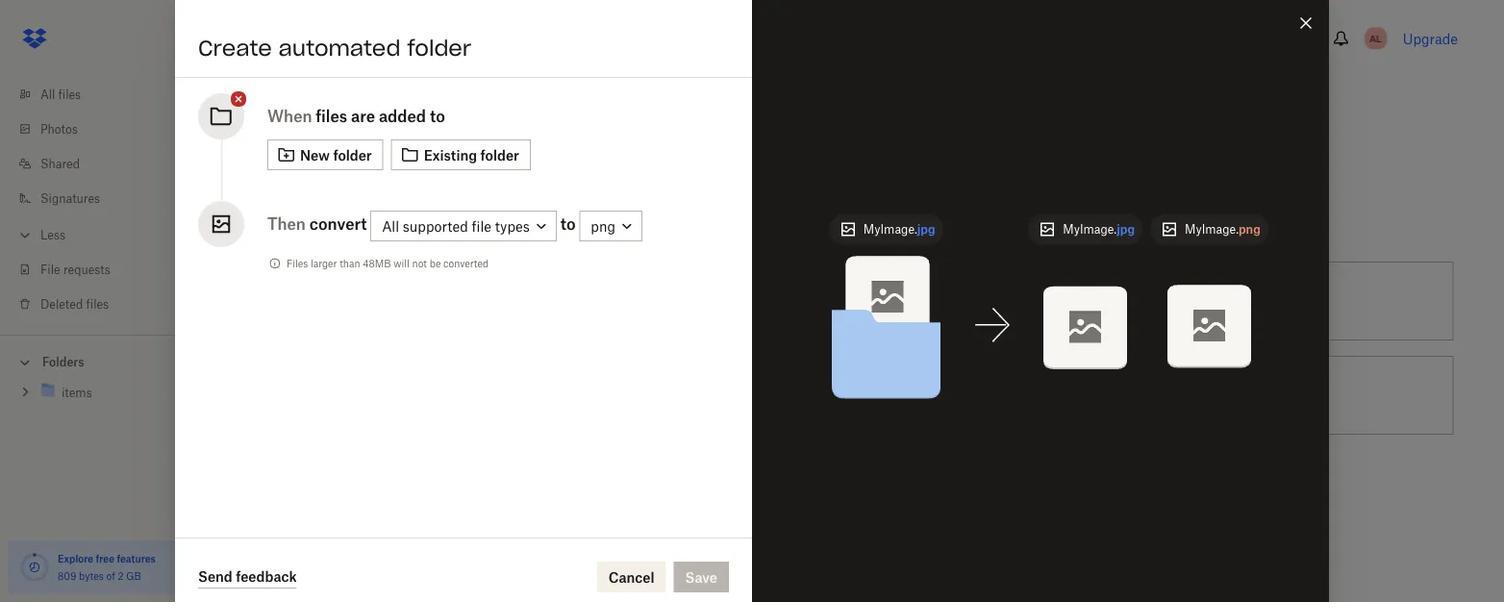 Task type: locate. For each thing, give the bounding box(es) containing it.
2
[[118, 570, 124, 582]]

are
[[351, 107, 375, 126]]

0 horizontal spatial myimage.
[[864, 222, 918, 237]]

list containing all files
[[0, 65, 231, 335]]

1 horizontal spatial jpg
[[1117, 222, 1135, 237]]

2 jpg from the left
[[1117, 222, 1135, 237]]

send
[[198, 569, 233, 585]]

choose
[[747, 387, 795, 404]]

48mb
[[363, 257, 391, 269]]

choose a file format to convert videos to
[[747, 387, 1004, 404]]

click to watch a demo video image
[[413, 96, 436, 119]]

add an automation main content
[[262, 139, 1505, 602]]

to right format
[[880, 387, 892, 404]]

to
[[430, 107, 445, 126], [560, 215, 576, 233], [1232, 293, 1244, 309], [880, 387, 892, 404], [992, 387, 1004, 404]]

file requests link
[[15, 252, 231, 287]]

file inside 'button'
[[810, 387, 830, 404]]

pdfs
[[1248, 293, 1282, 309]]

files
[[287, 257, 308, 269]]

0 horizontal spatial convert
[[309, 215, 367, 233]]

0 horizontal spatial file
[[472, 218, 492, 234]]

myimage. jpg
[[864, 222, 936, 237], [1063, 222, 1135, 237]]

folder up click to watch a demo video icon
[[407, 35, 472, 62]]

all for all files
[[40, 87, 55, 101]]

feedback
[[236, 569, 297, 585]]

folder right existing
[[481, 147, 519, 163]]

0 horizontal spatial png
[[591, 218, 616, 234]]

a inside 'button'
[[799, 387, 806, 404]]

jpg
[[918, 222, 936, 237], [1117, 222, 1135, 237]]

folder
[[407, 35, 472, 62], [333, 147, 372, 163], [481, 147, 519, 163]]

list
[[0, 65, 231, 335]]

1 horizontal spatial all
[[382, 218, 399, 234]]

folder inside "button"
[[333, 147, 372, 163]]

to left pdfs
[[1232, 293, 1244, 309]]

all
[[40, 87, 55, 101], [382, 218, 399, 234]]

png button
[[579, 210, 643, 241]]

files
[[58, 87, 81, 101], [316, 107, 347, 126], [900, 293, 926, 309], [1201, 293, 1228, 309], [86, 297, 109, 311]]

a right the set
[[773, 293, 780, 309]]

png
[[591, 218, 616, 234], [1239, 222, 1261, 237]]

files are added to
[[316, 107, 445, 126]]

0 vertical spatial all
[[40, 87, 55, 101]]

0 vertical spatial convert
[[309, 215, 367, 233]]

signatures
[[40, 191, 100, 205]]

1 myimage. from the left
[[864, 222, 918, 237]]

set a rule that renames files
[[747, 293, 926, 309]]

png up convert files to pdfs button
[[1239, 222, 1261, 237]]

1 vertical spatial all
[[382, 218, 399, 234]]

convert inside create automated folder dialog
[[309, 215, 367, 233]]

will
[[394, 257, 410, 269]]

existing folder
[[424, 147, 519, 163]]

free
[[96, 553, 114, 565]]

files larger than 48mb will not be converted
[[287, 257, 489, 269]]

less
[[40, 228, 65, 242]]

all inside "list"
[[40, 87, 55, 101]]

a
[[773, 293, 780, 309], [799, 387, 806, 404]]

automation
[[331, 216, 423, 236]]

1 horizontal spatial myimage.
[[1063, 222, 1117, 237]]

convert
[[309, 215, 367, 233], [896, 387, 943, 404]]

convert left 'videos'
[[896, 387, 943, 404]]

files inside create automated folder dialog
[[316, 107, 347, 126]]

convert inside 'button'
[[896, 387, 943, 404]]

all up photos
[[40, 87, 55, 101]]

file
[[472, 218, 492, 234], [810, 387, 830, 404]]

myimage. png
[[1185, 222, 1261, 237]]

photos
[[40, 122, 78, 136]]

features
[[117, 553, 156, 565]]

all files
[[40, 87, 81, 101]]

files for deleted files
[[86, 297, 109, 311]]

1 horizontal spatial file
[[810, 387, 830, 404]]

2 horizontal spatial myimage.
[[1185, 222, 1239, 237]]

file inside dropdown button
[[472, 218, 492, 234]]

than
[[340, 257, 360, 269]]

png inside dropdown button
[[591, 218, 616, 234]]

to right 'videos'
[[992, 387, 1004, 404]]

1 vertical spatial a
[[799, 387, 806, 404]]

2 myimage. from the left
[[1063, 222, 1117, 237]]

file left format
[[810, 387, 830, 404]]

not
[[412, 257, 427, 269]]

0 horizontal spatial a
[[773, 293, 780, 309]]

files up photos
[[58, 87, 81, 101]]

png right "types"
[[591, 218, 616, 234]]

0 horizontal spatial myimage. jpg
[[864, 222, 936, 237]]

format
[[833, 387, 876, 404]]

to left png dropdown button
[[560, 215, 576, 233]]

0 vertical spatial file
[[472, 218, 492, 234]]

0 horizontal spatial folder
[[333, 147, 372, 163]]

1 horizontal spatial folder
[[407, 35, 472, 62]]

files right renames at right
[[900, 293, 926, 309]]

shared
[[40, 156, 80, 171]]

a inside button
[[773, 293, 780, 309]]

folder for existing folder
[[481, 147, 519, 163]]

1 vertical spatial convert
[[896, 387, 943, 404]]

0 vertical spatial a
[[773, 293, 780, 309]]

gb
[[126, 570, 141, 582]]

0 horizontal spatial all
[[40, 87, 55, 101]]

upgrade link
[[1403, 30, 1458, 47]]

1 horizontal spatial a
[[799, 387, 806, 404]]

deleted files
[[40, 297, 109, 311]]

new
[[300, 147, 330, 163]]

all files link
[[15, 77, 231, 112]]

upgrade
[[1403, 30, 1458, 47]]

folder inside button
[[481, 147, 519, 163]]

all up the files larger than 48mb will not be converted
[[382, 218, 399, 234]]

0 horizontal spatial jpg
[[918, 222, 936, 237]]

then
[[267, 215, 306, 233]]

signatures link
[[15, 181, 231, 215]]

a right "choose"
[[799, 387, 806, 404]]

a for file
[[799, 387, 806, 404]]

folders button
[[0, 347, 231, 376]]

all inside dropdown button
[[382, 218, 399, 234]]

folder right the new
[[333, 147, 372, 163]]

2 horizontal spatial folder
[[481, 147, 519, 163]]

1 horizontal spatial convert
[[896, 387, 943, 404]]

1 horizontal spatial myimage. jpg
[[1063, 222, 1135, 237]]

cancel
[[609, 569, 655, 585]]

convert files to pdfs button
[[1062, 254, 1462, 348]]

files right the deleted at the left
[[86, 297, 109, 311]]

requests
[[63, 262, 110, 277]]

send feedback
[[198, 569, 297, 585]]

files right "convert"
[[1201, 293, 1228, 309]]

files left are
[[316, 107, 347, 126]]

bytes
[[79, 570, 104, 582]]

set a rule that renames files button
[[662, 254, 1062, 348]]

3 myimage. from the left
[[1185, 222, 1239, 237]]

1 vertical spatial file
[[810, 387, 830, 404]]

file left "types"
[[472, 218, 492, 234]]

folder for new folder
[[333, 147, 372, 163]]

convert up 'than'
[[309, 215, 367, 233]]

myimage.
[[864, 222, 918, 237], [1063, 222, 1117, 237], [1185, 222, 1239, 237]]



Task type: vqa. For each thing, say whether or not it's contained in the screenshot.
the Create folder button
no



Task type: describe. For each thing, give the bounding box(es) containing it.
files for convert files to pdfs
[[1201, 293, 1228, 309]]

deleted files link
[[15, 287, 231, 321]]

to inside button
[[1232, 293, 1244, 309]]

files for all files
[[58, 87, 81, 101]]

an
[[305, 216, 326, 236]]

converted
[[444, 257, 489, 269]]

cancel button
[[597, 562, 666, 593]]

file requests
[[40, 262, 110, 277]]

convert
[[1147, 293, 1198, 309]]

be
[[430, 257, 441, 269]]

set
[[747, 293, 769, 309]]

add
[[269, 216, 300, 236]]

of
[[106, 570, 115, 582]]

existing
[[424, 147, 477, 163]]

explore
[[58, 553, 93, 565]]

new folder
[[300, 147, 372, 163]]

file for supported
[[472, 218, 492, 234]]

photos link
[[15, 112, 231, 146]]

to right added
[[430, 107, 445, 126]]

1 jpg from the left
[[918, 222, 936, 237]]

create
[[198, 35, 272, 62]]

types
[[495, 218, 530, 234]]

automated
[[279, 35, 401, 62]]

a for rule
[[773, 293, 780, 309]]

when
[[267, 107, 312, 126]]

explore free features 809 bytes of 2 gb
[[58, 553, 156, 582]]

all for all supported file types
[[382, 218, 399, 234]]

add an automation
[[269, 216, 423, 236]]

renames
[[841, 293, 896, 309]]

file
[[40, 262, 60, 277]]

1 horizontal spatial png
[[1239, 222, 1261, 237]]

809
[[58, 570, 76, 582]]

that
[[812, 293, 838, 309]]

existing folder button
[[391, 139, 531, 170]]

create automated folder dialog
[[175, 0, 1329, 602]]

larger
[[311, 257, 337, 269]]

added
[[379, 107, 426, 126]]

supported
[[403, 218, 468, 234]]

automations
[[269, 93, 409, 120]]

create automated folder
[[198, 35, 472, 62]]

new folder button
[[267, 139, 383, 170]]

send feedback button
[[198, 566, 297, 589]]

shared link
[[15, 146, 231, 181]]

file for a
[[810, 387, 830, 404]]

folders
[[42, 355, 84, 369]]

quota usage element
[[19, 552, 50, 583]]

1 myimage. jpg from the left
[[864, 222, 936, 237]]

deleted
[[40, 297, 83, 311]]

all supported file types button
[[371, 210, 557, 241]]

videos
[[947, 387, 988, 404]]

less image
[[15, 226, 35, 245]]

rule
[[784, 293, 808, 309]]

all supported file types
[[382, 218, 530, 234]]

convert files to pdfs
[[1147, 293, 1282, 309]]

dropbox image
[[15, 19, 54, 58]]

choose a file format to convert videos to button
[[662, 348, 1062, 443]]

2 myimage. jpg from the left
[[1063, 222, 1135, 237]]



